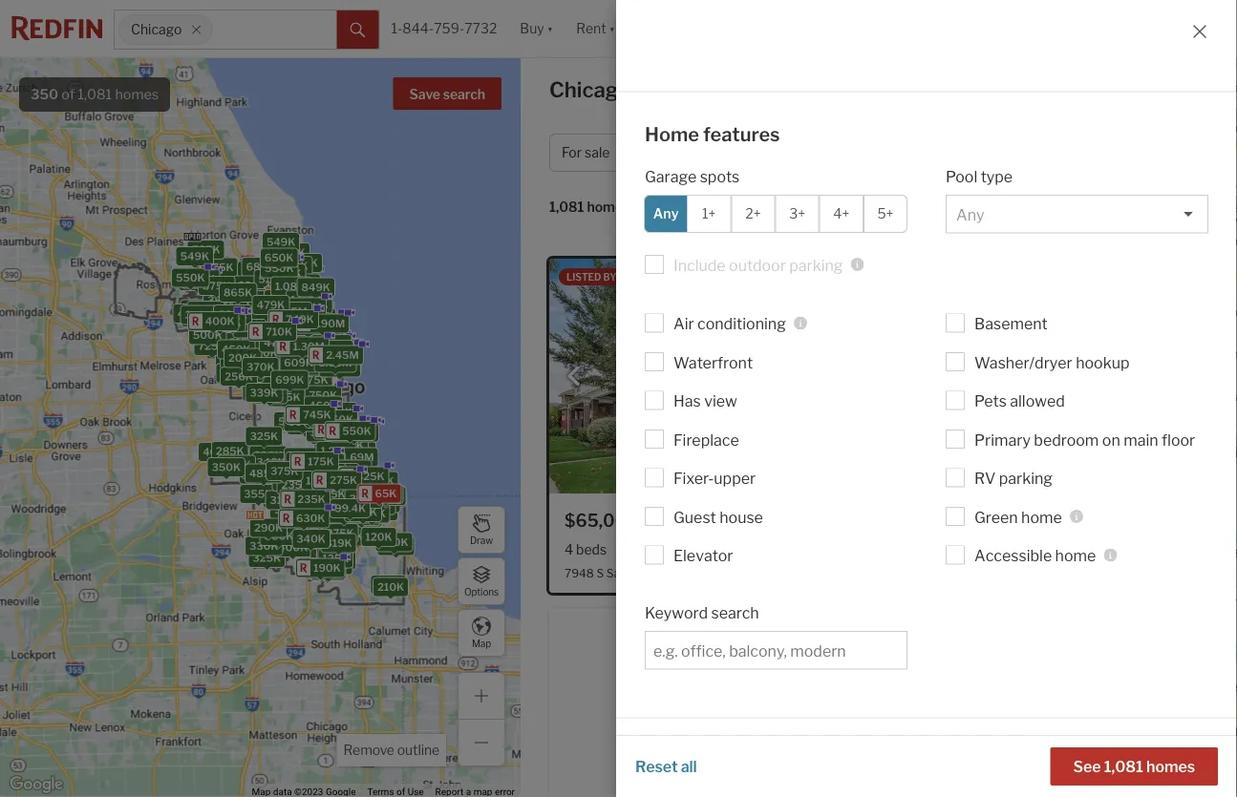 Task type: describe. For each thing, give the bounding box(es) containing it.
74.9k
[[303, 467, 334, 480]]

850k
[[324, 414, 354, 426]]

550k up 446k
[[342, 425, 371, 438]]

315k left 634k
[[254, 535, 281, 547]]

380k
[[259, 348, 288, 360]]

550k up 1.06m
[[265, 262, 294, 275]]

275k up 116k
[[330, 474, 357, 487]]

250k down 116k
[[302, 506, 331, 518]]

1-844-759-7732 link
[[391, 20, 497, 37]]

0 vertical spatial 130k
[[326, 481, 353, 494]]

0 horizontal spatial 259k
[[258, 457, 286, 470]]

240k down 95k
[[380, 537, 408, 549]]

2 vertical spatial 750k
[[309, 389, 337, 402]]

1 vertical spatial 120k
[[365, 531, 392, 543]]

0 vertical spatial 185k
[[277, 459, 304, 471]]

67k
[[304, 452, 325, 465]]

4 for $1,895,000
[[902, 542, 911, 558]]

0 horizontal spatial 845k
[[284, 330, 313, 343]]

1.50m down 679k
[[306, 318, 338, 330]]

1.30m down 679k
[[292, 320, 324, 332]]

350k down 640k
[[204, 308, 233, 320]]

2,902
[[1024, 542, 1060, 558]]

baths for $65,000
[[628, 542, 664, 558]]

4 for $65,000
[[565, 542, 573, 558]]

2+
[[746, 206, 761, 223]]

0 horizontal spatial 270k
[[259, 340, 287, 352]]

0 horizontal spatial 65k
[[333, 467, 355, 480]]

240k down 116k
[[311, 507, 339, 519]]

399k
[[349, 493, 378, 506]]

0 horizontal spatial 339k
[[250, 387, 278, 399]]

0 vertical spatial 198k
[[315, 467, 342, 480]]

home for green home
[[1022, 509, 1062, 527]]

1.80m
[[279, 332, 311, 345]]

5+
[[878, 206, 894, 223]]

55k
[[319, 554, 341, 567]]

mins
[[944, 621, 969, 633]]

1 horizontal spatial il
[[728, 566, 738, 580]]

1 horizontal spatial 210k
[[377, 582, 404, 594]]

325k down 105k
[[324, 500, 353, 512]]

1 vertical spatial 189k
[[304, 504, 331, 517]]

beds for $65,000
[[576, 542, 607, 558]]

325k up 195k
[[357, 470, 385, 483]]

house
[[720, 509, 763, 527]]

1 horizontal spatial 150k
[[364, 499, 391, 512]]

green home
[[975, 509, 1062, 527]]

23
[[930, 621, 942, 633]]

1 vertical spatial 460k
[[335, 442, 364, 455]]

350k left 323k
[[212, 461, 241, 474]]

1 vertical spatial 405k
[[203, 446, 232, 459]]

1.50m down 1.05m
[[295, 311, 327, 324]]

by
[[603, 271, 617, 283]]

1 vertical spatial 699k
[[340, 427, 369, 440]]

photo of 2753 n hampden ct unit 2b, chicago, il 60614 image
[[887, 259, 1206, 494]]

0 horizontal spatial 725k
[[198, 340, 226, 353]]

0 vertical spatial 530k
[[183, 275, 212, 287]]

0 horizontal spatial chicago,
[[549, 77, 635, 103]]

0 vertical spatial 580k
[[221, 341, 250, 354]]

home for accessible home
[[1055, 548, 1096, 566]]

350
[[31, 86, 58, 103]]

420k
[[250, 435, 279, 447]]

of
[[61, 86, 75, 103]]

allowed
[[1010, 393, 1065, 411]]

2 horizontal spatial 2
[[617, 542, 625, 558]]

200k down '309k'
[[334, 531, 363, 543]]

315k down 535k at the top
[[230, 316, 257, 329]]

0 vertical spatial 549k
[[267, 236, 295, 248]]

home for home type
[[755, 145, 793, 161]]

2 vertical spatial 530k
[[310, 413, 339, 425]]

home type button
[[743, 134, 860, 172]]

1.53m
[[291, 294, 322, 306]]

2.50m
[[320, 347, 353, 360]]

315k down 440k
[[229, 336, 256, 349]]

1 vertical spatial 675k
[[238, 326, 266, 339]]

335k up 99.4k
[[335, 488, 364, 500]]

1 vertical spatial 395k
[[227, 347, 255, 360]]

0 vertical spatial 120k
[[369, 497, 396, 510]]

1 vertical spatial 975k
[[309, 340, 338, 352]]

1 horizontal spatial 180k
[[346, 499, 373, 512]]

guest house
[[674, 509, 763, 527]]

garage spots
[[645, 168, 740, 186]]

2 horizontal spatial il
[[1106, 566, 1117, 580]]

1+
[[702, 206, 716, 223]]

534k
[[280, 260, 308, 272]]

1 vertical spatial 650k
[[274, 323, 303, 336]]

previous button image
[[565, 367, 584, 386]]

waterfront
[[674, 354, 753, 373]]

rv parking
[[975, 470, 1053, 489]]

2 vertical spatial 395k
[[272, 392, 301, 404]]

chicago, il homes for sale
[[549, 77, 816, 103]]

943 sq ft
[[674, 542, 731, 558]]

ct
[[999, 566, 1011, 580]]

2 vertical spatial 185k
[[314, 566, 341, 578]]

remove outline
[[343, 743, 440, 759]]

air conditioning
[[674, 315, 786, 334]]

1 vertical spatial 750k
[[319, 338, 347, 350]]

1 vertical spatial 545k
[[259, 530, 288, 542]]

375k down 630k
[[297, 526, 325, 539]]

4.5 baths
[[955, 542, 1013, 558]]

0 vertical spatial 540k
[[231, 301, 260, 313]]

1+ radio
[[687, 195, 731, 234]]

943
[[674, 542, 700, 558]]

275k down 116k
[[313, 511, 340, 523]]

275k up the 44.9k
[[326, 527, 354, 540]]

e.g. office, balcony, modern text field
[[654, 643, 899, 661]]

keyword search
[[645, 604, 759, 623]]

485k
[[249, 468, 278, 480]]

conditioning
[[698, 315, 786, 334]]

0 vertical spatial 235k
[[281, 479, 310, 491]]

price
[[666, 145, 699, 161]]

315k down 230k
[[350, 510, 376, 523]]

219k
[[324, 471, 351, 483]]

home for home features
[[645, 123, 699, 146]]

1 vertical spatial 1.15m
[[319, 343, 349, 355]]

446k
[[335, 440, 364, 452]]

spots
[[700, 168, 740, 186]]

keyword
[[645, 604, 708, 623]]

0 horizontal spatial 365k
[[310, 427, 339, 439]]

1 horizontal spatial 2
[[302, 335, 308, 348]]

0 vertical spatial 320k
[[231, 367, 259, 379]]

city
[[1131, 83, 1161, 102]]

0 vertical spatial 999k
[[310, 324, 339, 336]]

290k up 337k
[[254, 522, 283, 535]]

0 vertical spatial 405k
[[205, 312, 234, 324]]

99.9k
[[370, 492, 402, 504]]

535k
[[235, 303, 264, 315]]

350 of 1,081 homes
[[31, 86, 159, 103]]

1 horizontal spatial 280k
[[349, 512, 378, 524]]

575k
[[300, 374, 328, 387]]

4 beds for $65,000
[[565, 542, 607, 558]]

1,081 homes •
[[549, 199, 644, 217]]

price button
[[654, 134, 735, 172]]

0 vertical spatial 625k
[[241, 297, 269, 309]]

outline
[[397, 743, 440, 759]]

outdoor
[[729, 257, 786, 275]]

0 vertical spatial 650k
[[265, 252, 294, 264]]

0 horizontal spatial 699k
[[275, 374, 304, 387]]

options button
[[458, 558, 505, 606]]

1 vertical spatial 995k
[[300, 333, 329, 346]]

335k up 230k
[[331, 483, 360, 496]]

240k up '283k'
[[297, 488, 326, 501]]

550k down 595k on the top left
[[176, 272, 205, 284]]

0 horizontal spatial 280k
[[284, 487, 312, 499]]

450k up 256k
[[222, 343, 251, 356]]

1 horizontal spatial 270k
[[315, 429, 343, 442]]

2 vertical spatial 549k
[[250, 290, 279, 302]]

0 vertical spatial 675k
[[205, 261, 234, 274]]

350k up the 170k
[[322, 490, 351, 502]]

options
[[464, 587, 499, 598]]

1 horizontal spatial 625k
[[331, 424, 360, 436]]

1.04m
[[293, 357, 325, 370]]

349k
[[185, 309, 214, 321]]

115k
[[291, 471, 316, 483]]

294k
[[382, 540, 410, 553]]

440k
[[226, 314, 255, 326]]

679k
[[302, 305, 330, 317]]

0 vertical spatial parking
[[789, 257, 843, 275]]

1 vertical spatial 525k
[[255, 292, 284, 304]]

266k
[[192, 305, 220, 317]]

310k down 115k
[[293, 487, 320, 500]]

1 vertical spatial 339k
[[309, 504, 338, 516]]

1.55m
[[290, 301, 322, 314]]

sort
[[653, 199, 681, 215]]

0 vertical spatial 1.15m
[[296, 308, 326, 321]]

pets allowed
[[975, 393, 1065, 411]]

0 horizontal spatial 180k
[[296, 509, 324, 522]]

1 vertical spatial 365k
[[344, 499, 373, 511]]

1 horizontal spatial 259k
[[330, 467, 359, 480]]

586k
[[326, 425, 355, 437]]

1.00m
[[283, 334, 315, 347]]

375k down the 479k
[[242, 314, 270, 327]]

1 vertical spatial 849k
[[274, 365, 303, 377]]

1,081 inside button
[[1104, 758, 1144, 776]]

2b,
[[1038, 566, 1056, 580]]

0 horizontal spatial 520k
[[185, 303, 214, 316]]

340k up 345k
[[247, 464, 276, 476]]

735k
[[294, 349, 322, 362]]

1 horizontal spatial 260k
[[328, 477, 357, 490]]

primary
[[975, 431, 1031, 450]]

519k
[[207, 316, 234, 328]]

washer/dryer
[[975, 354, 1073, 373]]

2 vertical spatial 975k
[[308, 360, 336, 372]]

1 vertical spatial 689k
[[337, 424, 366, 436]]

search for save search
[[443, 86, 485, 103]]

0 vertical spatial 849k
[[301, 281, 330, 294]]

3+ radio
[[775, 195, 820, 234]]

265k up 149k
[[309, 534, 337, 546]]

0 horizontal spatial il
[[640, 77, 659, 103]]

1 horizontal spatial 580k
[[311, 425, 341, 437]]

340k down 420k on the bottom of the page
[[256, 456, 286, 469]]

0 vertical spatial 995k
[[289, 257, 318, 269]]

275k down the 170k
[[309, 523, 337, 535]]

60617
[[741, 566, 776, 580]]

88.5k
[[290, 456, 321, 468]]

on
[[1102, 431, 1121, 450]]

450k down '283k'
[[302, 523, 331, 535]]

215k
[[257, 389, 283, 401]]

290k down the 170k
[[306, 518, 334, 530]]

1 vertical spatial 359k
[[323, 520, 352, 532]]

289k
[[248, 368, 276, 380]]

0 horizontal spatial 355k
[[244, 488, 273, 501]]

1 horizontal spatial 845k
[[314, 352, 343, 364]]

2 vertical spatial 189k
[[325, 554, 352, 567]]

340k down 759k
[[234, 283, 263, 295]]

599k up "610k"
[[343, 445, 372, 458]]

home features
[[645, 123, 780, 146]]

0 vertical spatial 260k
[[268, 464, 297, 476]]

4.5
[[955, 542, 975, 558]]

325k down 337k
[[253, 552, 281, 565]]

1.70m
[[282, 274, 314, 286]]

0 vertical spatial 210k
[[277, 476, 304, 488]]

250k down 230k
[[347, 510, 376, 523]]

1 vertical spatial parking
[[999, 470, 1053, 489]]

149k
[[315, 551, 342, 564]]

0 vertical spatial 975k
[[253, 304, 281, 316]]

2753
[[902, 566, 931, 580]]

pool type
[[946, 168, 1013, 186]]

450k left 519k
[[177, 308, 206, 320]]

ft for $1,895,000
[[1081, 542, 1091, 558]]

0 vertical spatial 525k
[[258, 273, 287, 286]]

1.18m
[[264, 316, 293, 329]]

200k up 99.4k
[[341, 484, 370, 497]]

1.30m down the 1.65m
[[293, 340, 325, 353]]

1 horizontal spatial 520k
[[239, 298, 267, 311]]

include outdoor parking
[[674, 257, 843, 275]]

1 vertical spatial 235k
[[297, 493, 326, 506]]

450k down 535k at the top
[[238, 322, 267, 335]]

200k down 116k
[[298, 511, 327, 523]]

insights
[[1054, 83, 1112, 102]]

1 vertical spatial 549k
[[180, 251, 209, 263]]

2.40m
[[309, 342, 342, 354]]

0 vertical spatial 750k
[[230, 307, 258, 319]]



Task type: locate. For each thing, give the bounding box(es) containing it.
625k up 446k
[[331, 424, 360, 436]]

0 horizontal spatial baths
[[628, 542, 664, 558]]

2 horizontal spatial 1,081
[[1104, 758, 1144, 776]]

type for pool type
[[981, 168, 1013, 186]]

1 vertical spatial 210k
[[377, 582, 404, 594]]

see 1,081 homes
[[1073, 758, 1195, 776]]

7948
[[565, 566, 594, 580]]

air
[[674, 315, 694, 334]]

549k up 535k at the top
[[250, 290, 279, 302]]

sq for $65,000
[[703, 542, 718, 558]]

0 horizontal spatial 2
[[278, 344, 285, 357]]

option group
[[644, 195, 908, 234]]

1.40m
[[284, 312, 316, 324], [300, 312, 331, 324], [277, 327, 309, 339], [276, 329, 308, 342], [315, 338, 347, 351], [307, 352, 339, 364]]

0 vertical spatial search
[[443, 86, 485, 103]]

1,081 inside the 1,081 homes •
[[549, 199, 584, 215]]

beds for $1,895,000
[[914, 542, 944, 558]]

60614
[[1119, 566, 1155, 580]]

235k down 59.3k
[[281, 479, 310, 491]]

599k down the 479k
[[251, 314, 280, 326]]

1 horizontal spatial 540k
[[323, 406, 353, 418]]

270k down 850k
[[315, 429, 343, 442]]

240k
[[297, 488, 326, 501], [311, 507, 339, 519], [329, 527, 358, 539], [380, 537, 408, 549]]

599k up 710k
[[278, 313, 307, 326]]

545k up 830k
[[254, 263, 282, 276]]

n
[[933, 566, 942, 580]]

2 ft from the left
[[1081, 542, 1091, 558]]

has view
[[674, 393, 737, 411]]

395k up 256k
[[227, 347, 255, 360]]

ft
[[721, 542, 731, 558], [1081, 542, 1091, 558]]

240k up the 44.9k
[[329, 527, 358, 539]]

home inside button
[[755, 145, 793, 161]]

7732
[[465, 20, 497, 37]]

849k down the 380k
[[274, 365, 303, 377]]

1 vertical spatial search
[[711, 604, 759, 623]]

549k
[[267, 236, 295, 248], [180, 251, 209, 263], [250, 290, 279, 302]]

310k down 345k
[[276, 493, 303, 506]]

280k down 115k
[[284, 487, 312, 499]]

beds up n
[[914, 542, 944, 558]]

260k up 345k
[[268, 464, 297, 476]]

1,081 down 'for'
[[549, 199, 584, 215]]

150k
[[321, 456, 348, 468], [364, 499, 391, 512]]

listed by redfin
[[567, 271, 655, 283]]

1 horizontal spatial 130k
[[375, 579, 402, 592]]

remove outline button
[[337, 735, 446, 767]]

1 vertical spatial 130k
[[375, 579, 402, 592]]

$1,895,000
[[902, 510, 1001, 531]]

0 horizontal spatial 675k
[[205, 261, 234, 274]]

325k down the 586k
[[318, 446, 347, 458]]

175k
[[308, 456, 334, 468]]

1.30m down 1.00m at the top of page
[[282, 347, 313, 360]]

2 up 'saginaw'
[[617, 542, 625, 558]]

1 horizontal spatial 320k
[[322, 493, 351, 505]]

0 vertical spatial 189k
[[313, 491, 340, 503]]

google image
[[5, 773, 68, 798]]

2+ radio
[[731, 195, 775, 234]]

185k up 345k
[[277, 459, 304, 471]]

570k
[[269, 256, 298, 268]]

319k
[[325, 538, 352, 550]]

1 horizontal spatial 359k
[[323, 520, 352, 532]]

ago
[[971, 621, 993, 633]]

0 vertical spatial 460k
[[309, 400, 338, 412]]

2 baths from the left
[[978, 542, 1013, 558]]

1 baths from the left
[[628, 542, 664, 558]]

460k down the 586k
[[335, 442, 364, 455]]

search right save
[[443, 86, 485, 103]]

375k up 266k
[[203, 280, 231, 292]]

washer/dryer hookup
[[975, 354, 1130, 373]]

1 horizontal spatial 355k
[[317, 488, 345, 501]]

0 vertical spatial 339k
[[250, 387, 278, 399]]

540k up 440k
[[231, 301, 260, 313]]

1 beds from the left
[[576, 542, 607, 558]]

1.25m
[[285, 277, 317, 290], [282, 303, 313, 315], [310, 338, 341, 351], [286, 355, 317, 368]]

upper
[[714, 470, 756, 489]]

1 horizontal spatial type
[[981, 168, 1013, 186]]

580k down '745k'
[[311, 425, 341, 437]]

415k
[[324, 453, 351, 465]]

549k up the '570k'
[[267, 236, 295, 248]]

2 4 from the left
[[902, 542, 911, 558]]

market
[[998, 83, 1051, 102]]

1 horizontal spatial 725k
[[258, 310, 286, 322]]

1.45m
[[292, 351, 323, 363]]

265k up 630k
[[303, 499, 332, 512]]

0 horizontal spatial sq
[[703, 542, 718, 558]]

1.03m
[[313, 335, 344, 348]]

350k up 519k
[[208, 294, 237, 307]]

remove chicago image
[[190, 24, 202, 35]]

1 ft from the left
[[721, 542, 731, 558]]

614k
[[213, 269, 240, 282]]

550k up 1.08m
[[273, 268, 302, 280]]

355k down 323k
[[244, 488, 273, 501]]

search inside "button"
[[443, 86, 485, 103]]

1 horizontal spatial parking
[[999, 470, 1053, 489]]

|
[[1120, 83, 1124, 102]]

2 beds from the left
[[914, 542, 944, 558]]

photo of 503 w 81st st, chicago, il 60620 image
[[887, 609, 1206, 798]]

2 4 beds from the left
[[902, 542, 944, 558]]

0 horizontal spatial 580k
[[221, 341, 250, 354]]

2.45m
[[326, 349, 359, 361]]

675k
[[205, 261, 234, 274], [238, 326, 266, 339]]

249k
[[291, 420, 320, 432]]

350k up 256k
[[225, 354, 254, 366]]

5+ radio
[[864, 195, 908, 234]]

sort :
[[653, 199, 685, 215]]

il left 60614 on the right bottom of the page
[[1106, 566, 1117, 580]]

see
[[1073, 758, 1101, 776]]

see 1,081 homes button
[[1050, 748, 1218, 786]]

315k down 345k
[[270, 494, 297, 507]]

689k up 830k
[[246, 261, 275, 273]]

3.60m
[[306, 332, 339, 344]]

2 sq from the left
[[1063, 542, 1078, 558]]

300k
[[259, 334, 288, 347], [324, 412, 353, 424], [289, 452, 318, 464], [262, 466, 291, 478], [267, 493, 297, 505], [329, 497, 358, 509], [274, 504, 304, 516], [299, 519, 329, 531]]

homes inside button
[[1147, 758, 1195, 776]]

chicago
[[131, 21, 182, 38]]

0 horizontal spatial 359k
[[288, 416, 317, 428]]

2 vertical spatial homes
[[1147, 758, 1195, 776]]

chicago, down 2,902 sq ft
[[1058, 566, 1104, 580]]

200k up 256k
[[228, 352, 257, 365]]

340k down 630k
[[297, 533, 326, 546]]

0 vertical spatial homes
[[115, 86, 159, 103]]

359k up 284k
[[323, 520, 352, 532]]

4+
[[833, 206, 850, 223]]

list box
[[946, 195, 1209, 234]]

280k down 230k
[[349, 512, 378, 524]]

1 horizontal spatial sq
[[1063, 542, 1078, 558]]

283k
[[299, 504, 327, 516]]

675k down 595k on the top left
[[205, 261, 234, 274]]

ft for $65,000
[[721, 542, 731, 558]]

865k
[[224, 287, 252, 299]]

355k
[[244, 488, 273, 501], [317, 488, 345, 501]]

4+ radio
[[820, 195, 864, 234]]

2.20m
[[315, 354, 348, 367]]

634k
[[286, 523, 314, 536]]

map button
[[458, 610, 505, 657]]

375k
[[203, 280, 231, 292], [242, 314, 270, 327], [270, 465, 299, 478], [297, 526, 325, 539]]

700k
[[224, 288, 252, 300], [253, 329, 282, 341], [275, 335, 304, 348], [275, 335, 304, 348], [325, 419, 353, 431]]

0 vertical spatial home
[[1022, 509, 1062, 527]]

0 vertical spatial 395k
[[214, 309, 242, 322]]

339k down 116k
[[309, 504, 338, 516]]

elevator
[[674, 548, 733, 566]]

option group containing any
[[644, 195, 908, 234]]

270k down 710k
[[259, 340, 287, 352]]

1 horizontal spatial home
[[755, 145, 793, 161]]

375k up 345k
[[270, 465, 299, 478]]

95k
[[372, 506, 394, 518]]

4.00m
[[293, 327, 327, 339]]

0 horizontal spatial 260k
[[268, 464, 297, 476]]

250k up the 197k on the bottom of page
[[366, 475, 394, 488]]

699k down the 609k
[[275, 374, 304, 387]]

homes inside the 1,081 homes •
[[587, 199, 630, 215]]

1 vertical spatial 270k
[[315, 429, 343, 442]]

ave,
[[654, 566, 677, 580]]

1 sq from the left
[[703, 542, 718, 558]]

284k
[[328, 533, 357, 545]]

type for home type
[[796, 145, 824, 161]]

baths up 'saginaw'
[[628, 542, 664, 558]]

259k down 420k on the bottom of the page
[[258, 457, 286, 470]]

0 vertical spatial 775k
[[291, 290, 319, 303]]

830k
[[238, 280, 267, 292]]

265k up 284k
[[323, 511, 352, 523]]

1-844-759-7732
[[391, 20, 497, 37]]

1 vertical spatial 185k
[[306, 475, 333, 487]]

809k
[[276, 246, 306, 259]]

845k
[[284, 330, 313, 343], [314, 352, 343, 364]]

None search field
[[212, 11, 337, 49]]

homes left •
[[587, 199, 630, 215]]

2 horizontal spatial 725k
[[301, 298, 328, 311]]

2 vertical spatial 1,081
[[1104, 758, 1144, 776]]

sq
[[703, 542, 718, 558], [1063, 542, 1078, 558]]

0 vertical spatial 689k
[[246, 261, 275, 273]]

0 vertical spatial 270k
[[259, 340, 287, 352]]

0 horizontal spatial 689k
[[246, 261, 275, 273]]

search for keyword search
[[711, 604, 759, 623]]

:
[[681, 199, 685, 215]]

market insights link
[[998, 62, 1112, 104]]

0 vertical spatial 365k
[[310, 427, 339, 439]]

1.15m
[[296, 308, 326, 321], [319, 343, 349, 355]]

1 horizontal spatial beds
[[914, 542, 944, 558]]

545k down 345k
[[259, 530, 288, 542]]

fixer-
[[674, 470, 714, 489]]

540k
[[231, 301, 260, 313], [323, 406, 353, 418]]

0 vertical spatial 545k
[[254, 263, 282, 276]]

116k
[[316, 490, 341, 502]]

garage
[[645, 168, 697, 186]]

1,081 right the see
[[1104, 758, 1144, 776]]

parking up green home
[[999, 470, 1053, 489]]

beds
[[576, 542, 607, 558], [914, 542, 944, 558]]

280k
[[284, 487, 312, 499], [349, 512, 378, 524]]

0 vertical spatial 749k
[[236, 295, 265, 307]]

1 vertical spatial 999k
[[295, 353, 324, 366]]

999k
[[310, 324, 339, 336], [295, 353, 324, 366]]

749k down 1.05m
[[286, 314, 314, 326]]

photo of 7948 s saginaw ave, chicago, il 60617 image
[[549, 259, 869, 494]]

0 horizontal spatial 320k
[[231, 367, 259, 379]]

1 4 from the left
[[565, 542, 573, 558]]

1 vertical spatial 198k
[[321, 559, 348, 572]]

il left '60617'
[[728, 566, 738, 580]]

1 horizontal spatial 675k
[[238, 326, 266, 339]]

search down '60617'
[[711, 604, 759, 623]]

325k up 485k
[[250, 430, 278, 443]]

1 vertical spatial home
[[1055, 548, 1096, 566]]

1 horizontal spatial 339k
[[309, 504, 338, 516]]

365k down 105k
[[344, 499, 373, 511]]

395k up 529k
[[272, 392, 301, 404]]

315k
[[230, 316, 257, 329], [229, 336, 256, 349], [270, 494, 297, 507], [350, 510, 376, 523], [254, 535, 281, 547]]

200k
[[228, 352, 257, 365], [341, 484, 370, 497], [298, 511, 327, 523], [334, 531, 363, 543]]

0 horizontal spatial 625k
[[241, 297, 269, 309]]

350k down 266k
[[212, 322, 241, 334]]

0 vertical spatial 1,081
[[78, 86, 112, 103]]

1,081
[[78, 86, 112, 103], [549, 199, 584, 215], [1104, 758, 1144, 776]]

259k down 415k
[[330, 467, 359, 480]]

2 horizontal spatial chicago,
[[1058, 566, 1104, 580]]

195k
[[361, 483, 388, 496]]

4 beds for $1,895,000
[[902, 542, 944, 558]]

520k up 360k
[[239, 298, 267, 311]]

625k
[[241, 297, 269, 309], [331, 424, 360, 436]]

0 vertical spatial 65k
[[333, 467, 355, 480]]

849k
[[301, 281, 330, 294], [274, 365, 303, 377]]

625k up 360k
[[241, 297, 269, 309]]

submit search image
[[350, 23, 365, 38]]

849k up 1.53m
[[301, 281, 330, 294]]

359k left 850k
[[288, 416, 317, 428]]

s
[[597, 566, 604, 580]]

0 horizontal spatial 1,081
[[78, 86, 112, 103]]

105k
[[335, 484, 362, 497]]

725k
[[301, 298, 328, 311], [258, 310, 286, 322], [198, 340, 226, 353]]

1.75m
[[307, 355, 338, 367]]

0 vertical spatial type
[[796, 145, 824, 161]]

$65,000
[[565, 510, 639, 531]]

699k down 850k
[[340, 427, 369, 440]]

main
[[1124, 431, 1159, 450]]

1 vertical spatial 65k
[[375, 488, 397, 500]]

sq for $1,895,000
[[1063, 542, 1078, 558]]

1 horizontal spatial 1,081
[[549, 199, 584, 215]]

660k
[[268, 293, 298, 306]]

1 vertical spatial 280k
[[349, 512, 378, 524]]

type right pool
[[981, 168, 1013, 186]]

1 vertical spatial homes
[[587, 199, 630, 215]]

parking down 3+
[[789, 257, 843, 275]]

Any radio
[[644, 195, 688, 234]]

2 horizontal spatial homes
[[1147, 758, 1195, 776]]

189k down the 44.9k
[[325, 554, 352, 567]]

0 horizontal spatial 749k
[[236, 295, 265, 307]]

type up 3+ option on the right of page
[[796, 145, 824, 161]]

4 beds up 2753
[[902, 542, 944, 558]]

190k
[[329, 472, 356, 484], [321, 550, 348, 563], [313, 562, 341, 575]]

290k down 420k on the bottom of the page
[[254, 450, 283, 462]]

395k down 640k
[[214, 309, 242, 322]]

chicago, down elevator
[[680, 566, 725, 580]]

il left homes
[[640, 77, 659, 103]]

type inside the home type button
[[796, 145, 824, 161]]

0 horizontal spatial type
[[796, 145, 824, 161]]

ft down guest house
[[721, 542, 731, 558]]

1.06m
[[272, 278, 304, 291]]

450k up 249k
[[303, 405, 332, 417]]

home up 2,902
[[1022, 509, 1062, 527]]

409k
[[231, 348, 260, 360]]

125k
[[322, 553, 349, 565]]

baths for $1,895,000
[[978, 542, 1013, 558]]

1 4 beds from the left
[[565, 542, 607, 558]]

0 vertical spatial 280k
[[284, 487, 312, 499]]

homes down chicago
[[115, 86, 159, 103]]

map region
[[0, 0, 639, 798]]



Task type: vqa. For each thing, say whether or not it's contained in the screenshot.
730
no



